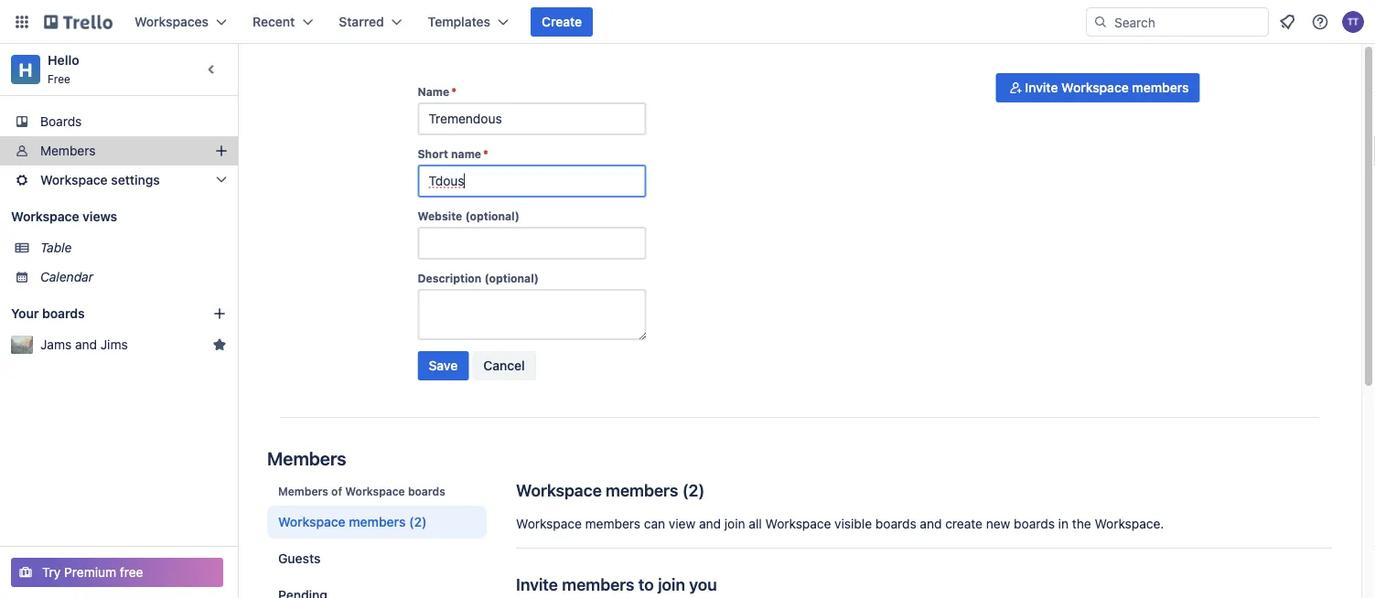 Task type: describe. For each thing, give the bounding box(es) containing it.
the
[[1072, 516, 1091, 532]]

primary element
[[0, 0, 1375, 44]]

table
[[40, 240, 72, 255]]

starred icon image
[[212, 338, 227, 352]]

name *
[[418, 85, 457, 98]]

organizationdetailform element
[[418, 84, 646, 388]]

members of workspace boards
[[278, 485, 445, 498]]

workspace inside popup button
[[40, 172, 108, 188]]

1 vertical spatial workspace members
[[278, 515, 406, 530]]

invite workspace members button
[[996, 73, 1200, 102]]

create
[[945, 516, 983, 532]]

templates
[[428, 14, 490, 29]]

name
[[418, 85, 449, 98]]

name
[[451, 147, 481, 160]]

workspace settings button
[[0, 166, 238, 195]]

free
[[48, 72, 70, 85]]

2 horizontal spatial and
[[920, 516, 942, 532]]

create button
[[531, 7, 593, 37]]

h
[[19, 59, 32, 80]]

views
[[82, 209, 117, 224]]

hello free
[[48, 53, 79, 85]]

all
[[749, 516, 762, 532]]

members down members of workspace boards
[[349, 515, 406, 530]]

cancel
[[483, 358, 525, 373]]

free
[[120, 565, 143, 580]]

boards
[[40, 114, 82, 129]]

invite for invite members to join you
[[516, 575, 558, 594]]

your boards with 1 items element
[[11, 303, 185, 325]]

visible
[[835, 516, 872, 532]]

jims
[[100, 337, 128, 352]]

settings
[[111, 172, 160, 188]]

)
[[698, 480, 705, 500]]

workspace members can view and join all workspace visible boards and create new boards in the workspace.
[[516, 516, 1164, 532]]

0 notifications image
[[1276, 11, 1298, 33]]

jams and jims link
[[40, 336, 205, 354]]

short name *
[[418, 147, 488, 160]]

boards right visible
[[875, 516, 916, 532]]

of
[[331, 485, 342, 498]]

(2)
[[409, 515, 427, 530]]

( 2 )
[[682, 480, 705, 500]]

hello link
[[48, 53, 79, 68]]

view
[[669, 516, 696, 532]]

guests link
[[267, 543, 487, 575]]

starred
[[339, 14, 384, 29]]

recent
[[253, 14, 295, 29]]

templates button
[[417, 7, 520, 37]]

0 vertical spatial members
[[40, 143, 96, 158]]

invite workspace members
[[1025, 80, 1189, 95]]

save
[[429, 358, 458, 373]]

members link
[[0, 136, 238, 166]]

1 horizontal spatial join
[[724, 516, 745, 532]]

try premium free
[[42, 565, 143, 580]]

add board image
[[212, 306, 227, 321]]

short
[[418, 147, 448, 160]]

new
[[986, 516, 1010, 532]]

(optional) for website (optional)
[[465, 210, 520, 222]]

workspace settings
[[40, 172, 160, 188]]

(optional) for description (optional)
[[484, 272, 539, 285]]

recent button
[[242, 7, 324, 37]]



Task type: vqa. For each thing, say whether or not it's contained in the screenshot.


Task type: locate. For each thing, give the bounding box(es) containing it.
(optional) right description
[[484, 272, 539, 285]]

0 horizontal spatial *
[[451, 85, 457, 98]]

invite for invite workspace members
[[1025, 80, 1058, 95]]

members left the can
[[585, 516, 641, 532]]

Search field
[[1108, 8, 1268, 36]]

(optional)
[[465, 210, 520, 222], [484, 272, 539, 285]]

workspace inside button
[[1061, 80, 1129, 95]]

members up of
[[267, 447, 346, 469]]

table link
[[40, 239, 227, 257]]

can
[[644, 516, 665, 532]]

0 vertical spatial workspace members
[[516, 480, 678, 500]]

boards link
[[0, 107, 238, 136]]

h link
[[11, 55, 40, 84]]

to
[[638, 575, 654, 594]]

starred button
[[328, 7, 413, 37]]

invite inside button
[[1025, 80, 1058, 95]]

members
[[1132, 80, 1189, 95], [606, 480, 678, 500], [349, 515, 406, 530], [585, 516, 641, 532], [562, 575, 635, 594]]

workspace members down of
[[278, 515, 406, 530]]

members down the search field
[[1132, 80, 1189, 95]]

1 vertical spatial join
[[658, 575, 685, 594]]

jams and jims
[[40, 337, 128, 352]]

cancel button
[[472, 351, 536, 381]]

your boards
[[11, 306, 85, 321]]

members left of
[[278, 485, 328, 498]]

0 horizontal spatial join
[[658, 575, 685, 594]]

1 horizontal spatial invite
[[1025, 80, 1058, 95]]

search image
[[1093, 15, 1108, 29]]

and
[[75, 337, 97, 352], [699, 516, 721, 532], [920, 516, 942, 532]]

2 vertical spatial members
[[278, 485, 328, 498]]

1 vertical spatial members
[[267, 447, 346, 469]]

workspace
[[1061, 80, 1129, 95], [40, 172, 108, 188], [11, 209, 79, 224], [516, 480, 602, 500], [345, 485, 405, 498], [278, 515, 346, 530], [516, 516, 582, 532], [765, 516, 831, 532]]

in
[[1058, 516, 1069, 532]]

boards up (2)
[[408, 485, 445, 498]]

workspace members
[[516, 480, 678, 500], [278, 515, 406, 530]]

None text field
[[418, 102, 646, 135], [418, 165, 646, 198], [418, 289, 646, 340], [418, 102, 646, 135], [418, 165, 646, 198], [418, 289, 646, 340]]

join
[[724, 516, 745, 532], [658, 575, 685, 594]]

workspace navigation collapse icon image
[[199, 57, 225, 82]]

1 horizontal spatial *
[[483, 147, 488, 160]]

calendar link
[[40, 268, 227, 286]]

boards left in at the right bottom
[[1014, 516, 1055, 532]]

members inside invite workspace members button
[[1132, 80, 1189, 95]]

join left all
[[724, 516, 745, 532]]

None text field
[[418, 227, 646, 260]]

0 vertical spatial *
[[451, 85, 457, 98]]

website (optional)
[[418, 210, 520, 222]]

1 vertical spatial invite
[[516, 575, 558, 594]]

back to home image
[[44, 7, 113, 37]]

and right the 'view'
[[699, 516, 721, 532]]

*
[[451, 85, 457, 98], [483, 147, 488, 160]]

try
[[42, 565, 61, 580]]

description
[[418, 272, 482, 285]]

0 horizontal spatial workspace members
[[278, 515, 406, 530]]

boards up the jams
[[42, 306, 85, 321]]

1 vertical spatial (optional)
[[484, 272, 539, 285]]

0 horizontal spatial invite
[[516, 575, 558, 594]]

you
[[689, 575, 717, 594]]

workspace members up the can
[[516, 480, 678, 500]]

(
[[682, 480, 689, 500]]

and left jims
[[75, 337, 97, 352]]

boards
[[42, 306, 85, 321], [408, 485, 445, 498], [875, 516, 916, 532], [1014, 516, 1055, 532]]

sm image
[[1007, 79, 1025, 97]]

boards inside your boards with 1 items element
[[42, 306, 85, 321]]

terry turtle (terryturtle) image
[[1342, 11, 1364, 33]]

(optional) right website
[[465, 210, 520, 222]]

workspaces
[[134, 14, 209, 29]]

open information menu image
[[1311, 13, 1329, 31]]

workspaces button
[[124, 7, 238, 37]]

0 vertical spatial (optional)
[[465, 210, 520, 222]]

invite members to join you
[[516, 575, 717, 594]]

website
[[418, 210, 462, 222]]

2
[[689, 480, 698, 500]]

description (optional)
[[418, 272, 539, 285]]

hello
[[48, 53, 79, 68]]

members down boards
[[40, 143, 96, 158]]

members
[[40, 143, 96, 158], [267, 447, 346, 469], [278, 485, 328, 498]]

premium
[[64, 565, 116, 580]]

0 horizontal spatial and
[[75, 337, 97, 352]]

workspace views
[[11, 209, 117, 224]]

your
[[11, 306, 39, 321]]

members left 'to'
[[562, 575, 635, 594]]

0 vertical spatial invite
[[1025, 80, 1058, 95]]

join right 'to'
[[658, 575, 685, 594]]

invite
[[1025, 80, 1058, 95], [516, 575, 558, 594]]

workspace.
[[1095, 516, 1164, 532]]

0 vertical spatial join
[[724, 516, 745, 532]]

1 vertical spatial *
[[483, 147, 488, 160]]

save button
[[418, 351, 469, 381]]

members up the can
[[606, 480, 678, 500]]

try premium free button
[[11, 558, 223, 587]]

1 horizontal spatial and
[[699, 516, 721, 532]]

and left create on the bottom of page
[[920, 516, 942, 532]]

create
[[542, 14, 582, 29]]

guests
[[278, 551, 321, 566]]

calendar
[[40, 269, 93, 285]]

jams
[[40, 337, 72, 352]]

1 horizontal spatial workspace members
[[516, 480, 678, 500]]



